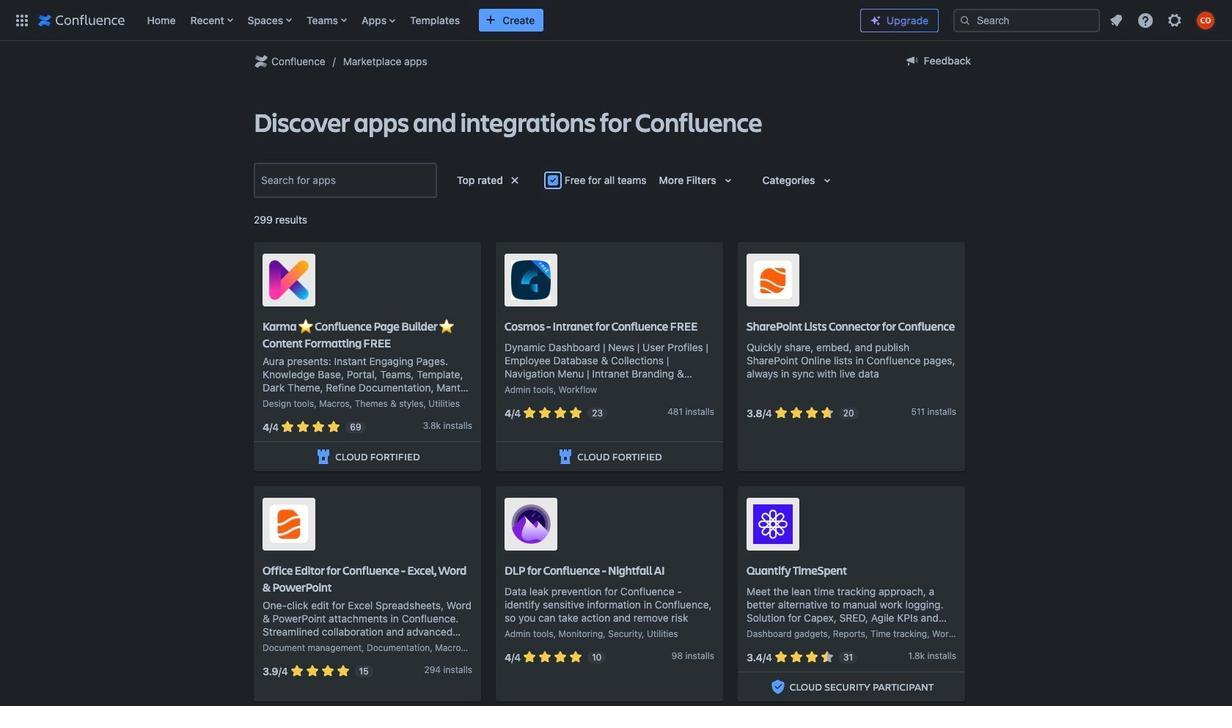 Task type: describe. For each thing, give the bounding box(es) containing it.
cloud fortified app badge image
[[315, 448, 332, 466]]

cloud fortified app badge image
[[557, 448, 574, 466]]

search image
[[959, 14, 971, 26]]

Search for apps field
[[257, 167, 434, 194]]

quantify timespent image
[[753, 505, 793, 544]]

office editor for confluence - excel, word & powerpoint image
[[269, 505, 309, 544]]

global element
[[9, 0, 848, 41]]

appswitcher icon image
[[13, 11, 31, 29]]

karma ⭐️ confluence page builder ⭐️ content formatting free image
[[269, 261, 309, 300]]

sharepoint lists connector for confluence image
[[753, 261, 793, 300]]

help icon image
[[1137, 11, 1154, 29]]



Task type: vqa. For each thing, say whether or not it's contained in the screenshot.
second heading from the bottom of the page
no



Task type: locate. For each thing, give the bounding box(es) containing it.
list
[[140, 0, 848, 41], [1103, 7, 1223, 33]]

1 horizontal spatial list
[[1103, 7, 1223, 33]]

context icon image
[[252, 53, 270, 70], [252, 53, 270, 70]]

0 horizontal spatial list
[[140, 0, 848, 41]]

dlp for confluence - nightfall ai image
[[511, 505, 551, 544]]

list for premium icon
[[1103, 7, 1223, 33]]

premium image
[[870, 15, 881, 26]]

notification icon image
[[1107, 11, 1125, 29]]

banner
[[0, 0, 1232, 44]]

Search field
[[953, 8, 1100, 32]]

remove selected image
[[506, 172, 524, 189]]

None search field
[[953, 8, 1100, 32]]

confluence image
[[38, 11, 125, 29], [38, 11, 125, 29]]

cosmos - intranet for confluence free image
[[511, 261, 551, 300]]

settings icon image
[[1166, 11, 1184, 29]]

list for appswitcher icon
[[140, 0, 848, 41]]



